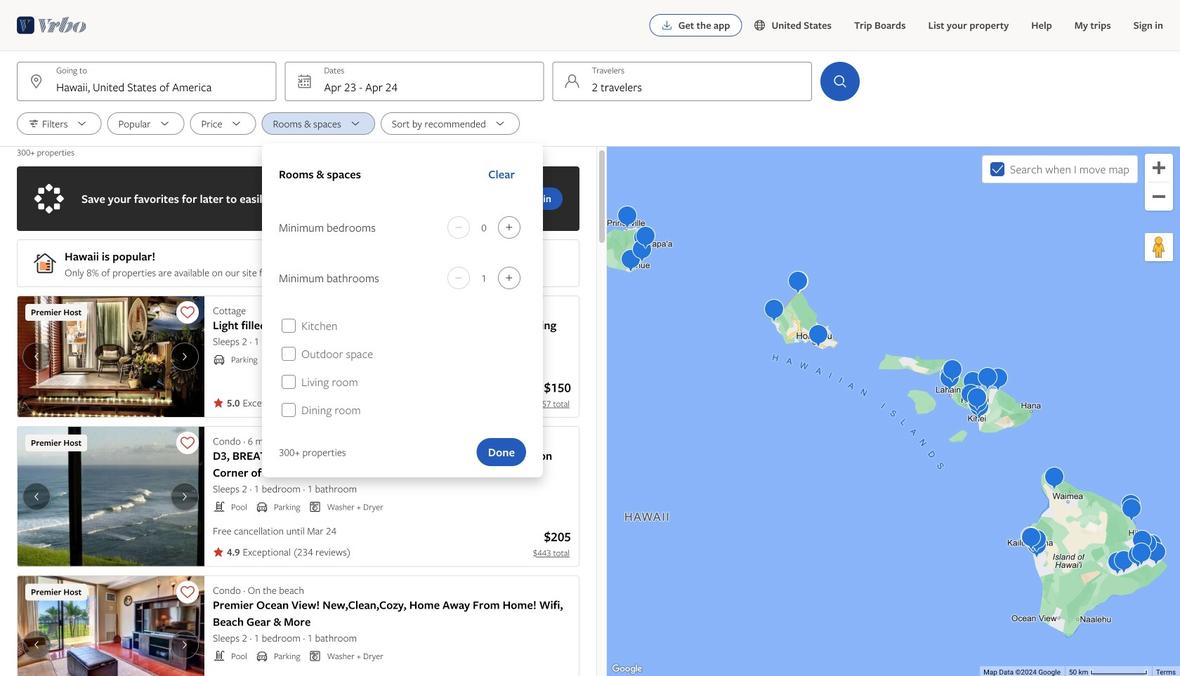 Task type: describe. For each thing, give the bounding box(es) containing it.
nighttime view of entry. solar lights on patio and string lights in yard image
[[17, 296, 205, 418]]

show previous image for premier ocean view! new,clean,cozy, home away from home! wifi, beach gear & more image
[[28, 640, 45, 651]]

show previous image for d3, breathtaking views from all windows!! private end unit on corner of bluff! image
[[28, 492, 45, 503]]

decrease bedrooms image
[[451, 222, 467, 233]]

show previous image for light filled small-scale apartment in a tropical neighborhood setting image
[[28, 351, 45, 363]]

2 horizontal spatial small image
[[309, 501, 322, 514]]

1 horizontal spatial small image
[[256, 651, 268, 663]]

download the app button image
[[662, 20, 673, 31]]

decrease bathrooms image
[[451, 273, 467, 284]]



Task type: vqa. For each thing, say whether or not it's contained in the screenshot.
pillows in the right top of the page
no



Task type: locate. For each thing, give the bounding box(es) containing it.
show next image for light filled small-scale apartment in a tropical neighborhood setting image
[[176, 351, 193, 363]]

map region
[[607, 147, 1181, 677]]

increase bathrooms image
[[501, 273, 518, 284]]

increase bedrooms image
[[501, 222, 518, 233]]

waves from the alcove window image
[[17, 427, 205, 568]]

small image
[[213, 501, 226, 514], [309, 501, 322, 514], [256, 651, 268, 663]]

small image
[[754, 19, 772, 32], [213, 354, 226, 366], [256, 501, 268, 514], [213, 651, 226, 663], [309, 651, 322, 663]]

vrbo logo image
[[17, 14, 87, 37]]

xsmall image
[[213, 547, 224, 558]]

search image
[[832, 73, 849, 90]]

0 horizontal spatial small image
[[213, 501, 226, 514]]

google image
[[611, 663, 644, 677]]

50 inch smart tv. wifi, blue tooth music player. image
[[17, 576, 205, 677]]

show next image for premier ocean view! new,clean,cozy, home away from home! wifi, beach gear & more image
[[176, 640, 193, 651]]

xsmall image
[[213, 398, 224, 409]]

show next image for d3, breathtaking views from all windows!! private end unit on corner of bluff! image
[[176, 492, 193, 503]]



